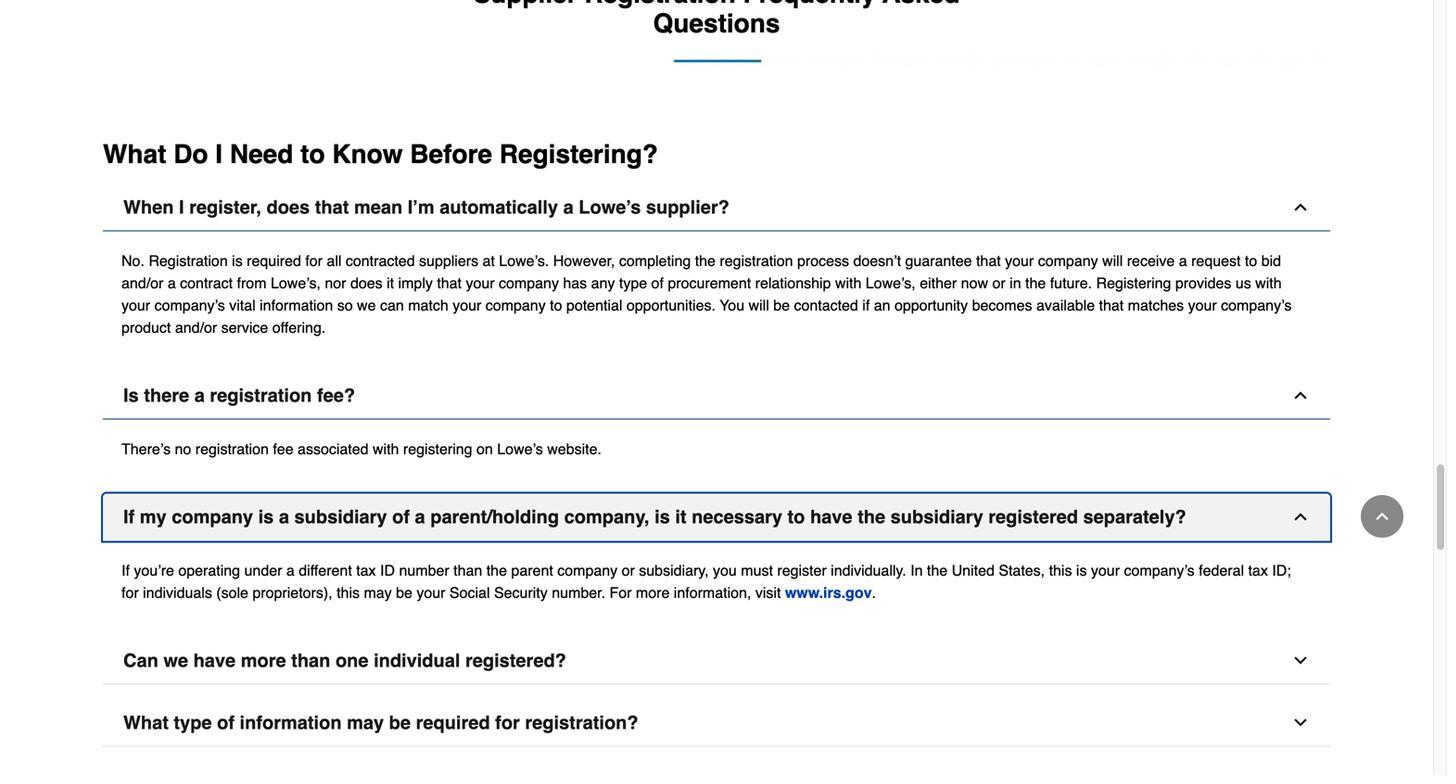 Task type: describe. For each thing, give the bounding box(es) containing it.
associated
[[298, 441, 369, 458]]

i'm
[[408, 197, 435, 218]]

completing
[[619, 252, 691, 270]]

service
[[221, 319, 268, 336]]

there
[[144, 385, 189, 406]]

process
[[798, 252, 850, 270]]

that down registering at the top right of the page
[[1100, 297, 1124, 314]]

what for what do i need to know before registering?
[[103, 140, 166, 169]]

opportunities.
[[627, 297, 716, 314]]

contract
[[180, 275, 233, 292]]

1 vertical spatial and/or
[[175, 319, 217, 336]]

is inside if you're operating under a different tax id number than the parent company or subsidiary, you must register individually. in the united states, this is your company's federal tax id; for individuals (sole proprietors), this may be your social security number. for more information, visit
[[1077, 562, 1088, 579]]

for inside no. registration is required for all contracted suppliers at lowe's. however, completing the registration process doesn't guarantee that your company will receive a request to bid and/or a contract from lowe's, nor does it imply that your company has any type of procurement relationship with lowe's, either now or in the future. registering provides us with your company's vital information so we can match your company to potential opportunities. you will be contacted if an opportunity becomes available that matches your company's product and/or service offering.
[[305, 252, 323, 270]]

that inside button
[[315, 197, 349, 218]]

no
[[175, 441, 191, 458]]

id;
[[1273, 562, 1292, 579]]

procurement
[[668, 275, 751, 292]]

if my company is a subsidiary of a parent/holding company, is it necessary to have the subsidiary registered separately?
[[123, 507, 1187, 528]]

0 horizontal spatial lowe's
[[497, 441, 543, 458]]

operating
[[178, 562, 240, 579]]

us
[[1236, 275, 1252, 292]]

registration inside no. registration is required for all contracted suppliers at lowe's. however, completing the registration process doesn't guarantee that your company will receive a request to bid and/or a contract from lowe's, nor does it imply that your company has any type of procurement relationship with lowe's, either now or in the future. registering provides us with your company's vital information so we can match your company to potential opportunities. you will be contacted if an opportunity becomes available that matches your company's product and/or service offering.
[[720, 252, 794, 270]]

a up provides
[[1180, 252, 1188, 270]]

be inside no. registration is required for all contracted suppliers at lowe's. however, completing the registration process doesn't guarantee that your company will receive a request to bid and/or a contract from lowe's, nor does it imply that your company has any type of procurement relationship with lowe's, either now or in the future. registering provides us with your company's vital information so we can match your company to potential opportunities. you will be contacted if an opportunity becomes available that matches your company's product and/or service offering.
[[774, 297, 790, 314]]

no.
[[122, 252, 145, 270]]

frequently
[[743, 0, 876, 9]]

is inside no. registration is required for all contracted suppliers at lowe's. however, completing the registration process doesn't guarantee that your company will receive a request to bid and/or a contract from lowe's, nor does it imply that your company has any type of procurement relationship with lowe's, either now or in the future. registering provides us with your company's vital information so we can match your company to potential opportunities. you will be contacted if an opportunity becomes available that matches your company's product and/or service offering.
[[232, 252, 243, 270]]

product
[[122, 319, 171, 336]]

you
[[713, 562, 737, 579]]

2 lowe's, from the left
[[866, 275, 916, 292]]

nor
[[325, 275, 346, 292]]

match
[[408, 297, 449, 314]]

is up under
[[258, 507, 274, 528]]

may inside if you're operating under a different tax id number than the parent company or subsidiary, you must register individually. in the united states, this is your company's federal tax id; for individuals (sole proprietors), this may be your social security number. for more information, visit
[[364, 584, 392, 602]]

registration?
[[525, 712, 639, 734]]

imply
[[398, 275, 433, 292]]

a up "number" on the bottom of the page
[[415, 507, 425, 528]]

automatically
[[440, 197, 558, 218]]

request
[[1192, 252, 1242, 270]]

the inside if my company is a subsidiary of a parent/holding company, is it necessary to have the subsidiary registered separately? button
[[858, 507, 886, 528]]

chevron up image for if my company is a subsidiary of a parent/holding company, is it necessary to have the subsidiary registered separately?
[[1292, 508, 1311, 526]]

1 horizontal spatial i
[[215, 140, 223, 169]]

company's inside if you're operating under a different tax id number than the parent company or subsidiary, you must register individually. in the united states, this is your company's federal tax id; for individuals (sole proprietors), this may be your social security number. for more information, visit
[[1125, 562, 1195, 579]]

if you're operating under a different tax id number than the parent company or subsidiary, you must register individually. in the united states, this is your company's federal tax id; for individuals (sole proprietors), this may be your social security number. for more information, visit
[[122, 562, 1292, 602]]

www.irs.gov .
[[786, 584, 876, 602]]

register,
[[189, 197, 262, 218]]

1 horizontal spatial will
[[1103, 252, 1124, 270]]

my
[[140, 507, 167, 528]]

in
[[1010, 275, 1022, 292]]

guarantee
[[906, 252, 973, 270]]

www.irs.gov link
[[786, 584, 872, 602]]

chevron up image
[[1292, 198, 1311, 217]]

is up subsidiary, at the left of page
[[655, 507, 670, 528]]

your down separately?
[[1092, 562, 1121, 579]]

2 subsidiary from the left
[[891, 507, 984, 528]]

however,
[[553, 252, 615, 270]]

2 horizontal spatial company's
[[1222, 297, 1292, 314]]

registration for no.
[[149, 252, 228, 270]]

if my company is a subsidiary of a parent/holding company, is it necessary to have the subsidiary registered separately? button
[[103, 494, 1331, 541]]

a left contract
[[168, 275, 176, 292]]

chevron up image inside scroll to top element
[[1374, 507, 1392, 526]]

that up now
[[977, 252, 1001, 270]]

becomes
[[973, 297, 1033, 314]]

information inside the what type of information may be required for registration? button
[[240, 712, 342, 734]]

receive
[[1128, 252, 1176, 270]]

parent
[[511, 562, 554, 579]]

from
[[237, 275, 267, 292]]

there's
[[122, 441, 171, 458]]

security
[[494, 584, 548, 602]]

doesn't
[[854, 252, 902, 270]]

1 lowe's, from the left
[[271, 275, 321, 292]]

you're
[[134, 562, 174, 579]]

information,
[[674, 584, 752, 602]]

under
[[244, 562, 282, 579]]

offering.
[[272, 319, 326, 336]]

on
[[477, 441, 493, 458]]

required inside no. registration is required for all contracted suppliers at lowe's. however, completing the registration process doesn't guarantee that your company will receive a request to bid and/or a contract from lowe's, nor does it imply that your company has any type of procurement relationship with lowe's, either now or in the future. registering provides us with your company's vital information so we can match your company to potential opportunities. you will be contacted if an opportunity becomes available that matches your company's product and/or service offering.
[[247, 252, 301, 270]]

1 subsidiary from the left
[[295, 507, 387, 528]]

united
[[952, 562, 995, 579]]

company,
[[565, 507, 650, 528]]

when i register, does that mean i'm automatically a lowe's supplier?
[[123, 197, 730, 218]]

supplier registration frequently asked questions
[[474, 0, 960, 38]]

registered
[[989, 507, 1079, 528]]

can
[[123, 650, 158, 672]]

available
[[1037, 297, 1096, 314]]

we inside the can we have more than one individual registered? button
[[164, 650, 188, 672]]

you
[[720, 297, 745, 314]]

parent/holding
[[431, 507, 559, 528]]

to right need
[[301, 140, 325, 169]]

your down "number" on the bottom of the page
[[417, 584, 446, 602]]

a down registering?
[[564, 197, 574, 218]]

now
[[962, 275, 989, 292]]

what for what type of information may be required for registration?
[[123, 712, 169, 734]]

type inside button
[[174, 712, 212, 734]]

no. registration is required for all contracted suppliers at lowe's. however, completing the registration process doesn't guarantee that your company will receive a request to bid and/or a contract from lowe's, nor does it imply that your company has any type of procurement relationship with lowe's, either now or in the future. registering provides us with your company's vital information so we can match your company to potential opportunities. you will be contacted if an opportunity becomes available that matches your company's product and/or service offering.
[[122, 252, 1292, 336]]

before
[[410, 140, 493, 169]]

potential
[[567, 297, 623, 314]]

questions
[[654, 9, 781, 38]]

asked
[[883, 0, 960, 9]]

registration for supplier
[[585, 0, 736, 9]]

can
[[380, 297, 404, 314]]

chevron down image
[[1292, 652, 1311, 670]]

1 tax from the left
[[356, 562, 376, 579]]

necessary
[[692, 507, 783, 528]]

1 horizontal spatial with
[[836, 275, 862, 292]]

of inside button
[[392, 507, 410, 528]]

individually.
[[831, 562, 907, 579]]

registering?
[[500, 140, 658, 169]]

may inside the what type of information may be required for registration? button
[[347, 712, 384, 734]]

scroll to top element
[[1362, 495, 1404, 538]]

is there a registration fee? button
[[103, 372, 1331, 420]]

be inside the what type of information may be required for registration? button
[[389, 712, 411, 734]]

number
[[399, 562, 450, 579]]

(sole
[[216, 584, 249, 602]]

to left 'bid'
[[1246, 252, 1258, 270]]

register
[[778, 562, 827, 579]]

registering
[[1097, 275, 1172, 292]]

individual
[[374, 650, 460, 672]]

fee?
[[317, 385, 355, 406]]



Task type: locate. For each thing, give the bounding box(es) containing it.
social
[[450, 584, 490, 602]]

1 vertical spatial registration
[[149, 252, 228, 270]]

one
[[336, 650, 369, 672]]

if
[[863, 297, 870, 314]]

1 vertical spatial than
[[291, 650, 331, 672]]

chevron up image
[[1292, 386, 1311, 405], [1374, 507, 1392, 526], [1292, 508, 1311, 526]]

2 horizontal spatial with
[[1256, 275, 1282, 292]]

0 horizontal spatial have
[[193, 650, 236, 672]]

what do i need to know before registering?
[[103, 140, 658, 169]]

more inside if you're operating under a different tax id number than the parent company or subsidiary, you must register individually. in the united states, this is your company's federal tax id; for individuals (sole proprietors), this may be your social security number. for more information, visit
[[636, 584, 670, 602]]

more down subsidiary, at the left of page
[[636, 584, 670, 602]]

separately?
[[1084, 507, 1187, 528]]

registration inside supplier registration frequently asked questions
[[585, 0, 736, 9]]

than
[[454, 562, 483, 579], [291, 650, 331, 672]]

lowe's inside button
[[579, 197, 641, 218]]

does inside button
[[267, 197, 310, 218]]

this
[[1050, 562, 1073, 579], [337, 584, 360, 602]]

will
[[1103, 252, 1124, 270], [749, 297, 770, 314]]

or up for
[[622, 562, 635, 579]]

be down individual
[[389, 712, 411, 734]]

what
[[103, 140, 166, 169], [123, 712, 169, 734]]

we inside no. registration is required for all contracted suppliers at lowe's. however, completing the registration process doesn't guarantee that your company will receive a request to bid and/or a contract from lowe's, nor does it imply that your company has any type of procurement relationship with lowe's, either now or in the future. registering provides us with your company's vital information so we can match your company to potential opportunities. you will be contacted if an opportunity becomes available that matches your company's product and/or service offering.
[[357, 297, 376, 314]]

1 vertical spatial i
[[179, 197, 184, 218]]

2 vertical spatial for
[[495, 712, 520, 734]]

be down "number" on the bottom of the page
[[396, 584, 413, 602]]

2 tax from the left
[[1249, 562, 1269, 579]]

lowe's right on
[[497, 441, 543, 458]]

than up social
[[454, 562, 483, 579]]

0 horizontal spatial required
[[247, 252, 301, 270]]

either
[[920, 275, 957, 292]]

1 horizontal spatial of
[[392, 507, 410, 528]]

and/or down contract
[[175, 319, 217, 336]]

to up register
[[788, 507, 806, 528]]

matches
[[1129, 297, 1185, 314]]

registration up fee
[[210, 385, 312, 406]]

chevron up image inside if my company is a subsidiary of a parent/holding company, is it necessary to have the subsidiary registered separately? button
[[1292, 508, 1311, 526]]

be inside if you're operating under a different tax id number than the parent company or subsidiary, you must register individually. in the united states, this is your company's federal tax id; for individuals (sole proprietors), this may be your social security number. for more information, visit
[[396, 584, 413, 602]]

1 vertical spatial if
[[122, 562, 130, 579]]

0 vertical spatial registration
[[585, 0, 736, 9]]

0 horizontal spatial more
[[241, 650, 286, 672]]

0 vertical spatial be
[[774, 297, 790, 314]]

is up the from on the top of the page
[[232, 252, 243, 270]]

0 vertical spatial than
[[454, 562, 483, 579]]

0 horizontal spatial we
[[164, 650, 188, 672]]

0 horizontal spatial and/or
[[122, 275, 164, 292]]

1 vertical spatial we
[[164, 650, 188, 672]]

i inside button
[[179, 197, 184, 218]]

your right match
[[453, 297, 482, 314]]

more inside the can we have more than one individual registered? button
[[241, 650, 286, 672]]

0 horizontal spatial for
[[122, 584, 139, 602]]

0 horizontal spatial of
[[217, 712, 235, 734]]

your down at
[[466, 275, 495, 292]]

registration inside no. registration is required for all contracted suppliers at lowe's. however, completing the registration process doesn't guarantee that your company will receive a request to bid and/or a contract from lowe's, nor does it imply that your company has any type of procurement relationship with lowe's, either now or in the future. registering provides us with your company's vital information so we can match your company to potential opportunities. you will be contacted if an opportunity becomes available that matches your company's product and/or service offering.
[[149, 252, 228, 270]]

i
[[215, 140, 223, 169], [179, 197, 184, 218]]

it up can
[[387, 275, 394, 292]]

2 horizontal spatial for
[[495, 712, 520, 734]]

information up the offering.
[[260, 297, 333, 314]]

0 vertical spatial this
[[1050, 562, 1073, 579]]

0 vertical spatial it
[[387, 275, 394, 292]]

subsidiary,
[[639, 562, 709, 579]]

if left you're
[[122, 562, 130, 579]]

0 vertical spatial of
[[652, 275, 664, 292]]

chevron down image
[[1292, 714, 1311, 732]]

registration up 'relationship'
[[720, 252, 794, 270]]

0 vertical spatial may
[[364, 584, 392, 602]]

what down can
[[123, 712, 169, 734]]

registration up contract
[[149, 252, 228, 270]]

is right states,
[[1077, 562, 1088, 579]]

it
[[387, 275, 394, 292], [676, 507, 687, 528]]

with up contacted
[[836, 275, 862, 292]]

can we have more than one individual registered?
[[123, 650, 567, 672]]

type
[[619, 275, 648, 292], [174, 712, 212, 734]]

0 vertical spatial if
[[123, 507, 135, 528]]

1 horizontal spatial than
[[454, 562, 483, 579]]

0 vertical spatial will
[[1103, 252, 1124, 270]]

than inside if you're operating under a different tax id number than the parent company or subsidiary, you must register individually. in the united states, this is your company's federal tax id; for individuals (sole proprietors), this may be your social security number. for more information, visit
[[454, 562, 483, 579]]

is
[[232, 252, 243, 270], [258, 507, 274, 528], [655, 507, 670, 528], [1077, 562, 1088, 579]]

0 horizontal spatial type
[[174, 712, 212, 734]]

0 vertical spatial type
[[619, 275, 648, 292]]

must
[[741, 562, 774, 579]]

there's no registration fee associated with registering on lowe's website.
[[122, 441, 602, 458]]

0 vertical spatial for
[[305, 252, 323, 270]]

registration up a blue divider line. image
[[585, 0, 736, 9]]

or left in
[[993, 275, 1006, 292]]

information down can we have more than one individual registered?
[[240, 712, 342, 734]]

when i register, does that mean i'm automatically a lowe's supplier? button
[[103, 184, 1331, 231]]

does inside no. registration is required for all contracted suppliers at lowe's. however, completing the registration process doesn't guarantee that your company will receive a request to bid and/or a contract from lowe's, nor does it imply that your company has any type of procurement relationship with lowe's, either now or in the future. registering provides us with your company's vital information so we can match your company to potential opportunities. you will be contacted if an opportunity becomes available that matches your company's product and/or service offering.
[[351, 275, 383, 292]]

website.
[[547, 441, 602, 458]]

0 vertical spatial what
[[103, 140, 166, 169]]

with
[[836, 275, 862, 292], [1256, 275, 1282, 292], [373, 441, 399, 458]]

.
[[872, 584, 876, 602]]

type inside no. registration is required for all contracted suppliers at lowe's. however, completing the registration process doesn't guarantee that your company will receive a request to bid and/or a contract from lowe's, nor does it imply that your company has any type of procurement relationship with lowe's, either now or in the future. registering provides us with your company's vital information so we can match your company to potential opportunities. you will be contacted if an opportunity becomes available that matches your company's product and/or service offering.
[[619, 275, 648, 292]]

0 vertical spatial required
[[247, 252, 301, 270]]

subsidiary up in
[[891, 507, 984, 528]]

0 vertical spatial we
[[357, 297, 376, 314]]

1 horizontal spatial company's
[[1125, 562, 1195, 579]]

0 horizontal spatial it
[[387, 275, 394, 292]]

registration inside button
[[210, 385, 312, 406]]

will right you
[[749, 297, 770, 314]]

we right can
[[164, 650, 188, 672]]

1 vertical spatial more
[[241, 650, 286, 672]]

1 vertical spatial be
[[396, 584, 413, 602]]

of inside button
[[217, 712, 235, 734]]

0 horizontal spatial i
[[179, 197, 184, 218]]

of
[[652, 275, 664, 292], [392, 507, 410, 528], [217, 712, 235, 734]]

2 vertical spatial be
[[389, 712, 411, 734]]

to left potential
[[550, 297, 563, 314]]

i right do
[[215, 140, 223, 169]]

if inside if my company is a subsidiary of a parent/holding company, is it necessary to have the subsidiary registered separately? button
[[123, 507, 135, 528]]

have inside if my company is a subsidiary of a parent/holding company, is it necessary to have the subsidiary registered separately? button
[[811, 507, 853, 528]]

0 horizontal spatial with
[[373, 441, 399, 458]]

0 horizontal spatial subsidiary
[[295, 507, 387, 528]]

that
[[315, 197, 349, 218], [977, 252, 1001, 270], [437, 275, 462, 292], [1100, 297, 1124, 314]]

lowe's
[[579, 197, 641, 218], [497, 441, 543, 458]]

1 horizontal spatial type
[[619, 275, 648, 292]]

1 horizontal spatial have
[[811, 507, 853, 528]]

that down "suppliers" on the left top of the page
[[437, 275, 462, 292]]

vital
[[229, 297, 256, 314]]

contacted
[[794, 297, 859, 314]]

1 vertical spatial type
[[174, 712, 212, 734]]

chevron up image inside is there a registration fee? button
[[1292, 386, 1311, 405]]

we
[[357, 297, 376, 314], [164, 650, 188, 672]]

may down id
[[364, 584, 392, 602]]

lowe's up however,
[[579, 197, 641, 218]]

with left the registering
[[373, 441, 399, 458]]

than left one
[[291, 650, 331, 672]]

1 horizontal spatial does
[[351, 275, 383, 292]]

and/or
[[122, 275, 164, 292], [175, 319, 217, 336]]

future.
[[1051, 275, 1093, 292]]

required down individual
[[416, 712, 490, 734]]

company's down separately?
[[1125, 562, 1195, 579]]

lowe's.
[[499, 252, 549, 270]]

is
[[123, 385, 139, 406]]

company inside button
[[172, 507, 253, 528]]

of inside no. registration is required for all contracted suppliers at lowe's. however, completing the registration process doesn't guarantee that your company will receive a request to bid and/or a contract from lowe's, nor does it imply that your company has any type of procurement relationship with lowe's, either now or in the future. registering provides us with your company's vital information so we can match your company to potential opportunities. you will be contacted if an opportunity becomes available that matches your company's product and/or service offering.
[[652, 275, 664, 292]]

1 vertical spatial required
[[416, 712, 490, 734]]

your up product
[[122, 297, 150, 314]]

0 horizontal spatial this
[[337, 584, 360, 602]]

1 horizontal spatial this
[[1050, 562, 1073, 579]]

1 horizontal spatial lowe's,
[[866, 275, 916, 292]]

1 vertical spatial lowe's
[[497, 441, 543, 458]]

for inside if you're operating under a different tax id number than the parent company or subsidiary, you must register individually. in the united states, this is your company's federal tax id; for individuals (sole proprietors), this may be your social security number. for more information, visit
[[122, 584, 139, 602]]

be down 'relationship'
[[774, 297, 790, 314]]

required inside button
[[416, 712, 490, 734]]

registration right no
[[195, 441, 269, 458]]

tax
[[356, 562, 376, 579], [1249, 562, 1269, 579]]

what type of information may be required for registration? button
[[103, 700, 1331, 747]]

supplier
[[474, 0, 577, 9]]

0 vertical spatial lowe's
[[579, 197, 641, 218]]

for
[[610, 584, 632, 602]]

tax left id;
[[1249, 562, 1269, 579]]

0 horizontal spatial tax
[[356, 562, 376, 579]]

chevron up image for is there a registration fee?
[[1292, 386, 1311, 405]]

when
[[123, 197, 174, 218]]

1 vertical spatial does
[[351, 275, 383, 292]]

your
[[1006, 252, 1034, 270], [466, 275, 495, 292], [122, 297, 150, 314], [453, 297, 482, 314], [1189, 297, 1218, 314], [1092, 562, 1121, 579], [417, 584, 446, 602]]

have up register
[[811, 507, 853, 528]]

opportunity
[[895, 297, 968, 314]]

1 horizontal spatial we
[[357, 297, 376, 314]]

registration
[[720, 252, 794, 270], [210, 385, 312, 406], [195, 441, 269, 458]]

it up subsidiary, at the left of page
[[676, 507, 687, 528]]

1 vertical spatial may
[[347, 712, 384, 734]]

a
[[564, 197, 574, 218], [1180, 252, 1188, 270], [168, 275, 176, 292], [195, 385, 205, 406], [279, 507, 289, 528], [415, 507, 425, 528], [287, 562, 295, 579]]

more
[[636, 584, 670, 602], [241, 650, 286, 672]]

does down contracted in the top left of the page
[[351, 275, 383, 292]]

may
[[364, 584, 392, 602], [347, 712, 384, 734]]

bid
[[1262, 252, 1282, 270]]

subsidiary
[[295, 507, 387, 528], [891, 507, 984, 528]]

0 vertical spatial and/or
[[122, 275, 164, 292]]

1 horizontal spatial and/or
[[175, 319, 217, 336]]

1 horizontal spatial or
[[993, 275, 1006, 292]]

for
[[305, 252, 323, 270], [122, 584, 139, 602], [495, 712, 520, 734]]

1 vertical spatial it
[[676, 507, 687, 528]]

if inside if you're operating under a different tax id number than the parent company or subsidiary, you must register individually. in the united states, this is your company's federal tax id; for individuals (sole proprietors), this may be your social security number. for more information, visit
[[122, 562, 130, 579]]

1 horizontal spatial it
[[676, 507, 687, 528]]

or inside if you're operating under a different tax id number than the parent company or subsidiary, you must register individually. in the united states, this is your company's federal tax id; for individuals (sole proprietors), this may be your social security number. for more information, visit
[[622, 562, 635, 579]]

it inside no. registration is required for all contracted suppliers at lowe's. however, completing the registration process doesn't guarantee that your company will receive a request to bid and/or a contract from lowe's, nor does it imply that your company has any type of procurement relationship with lowe's, either now or in the future. registering provides us with your company's vital information so we can match your company to potential opportunities. you will be contacted if an opportunity becomes available that matches your company's product and/or service offering.
[[387, 275, 394, 292]]

or inside no. registration is required for all contracted suppliers at lowe's. however, completing the registration process doesn't guarantee that your company will receive a request to bid and/or a contract from lowe's, nor does it imply that your company has any type of procurement relationship with lowe's, either now or in the future. registering provides us with your company's vital information so we can match your company to potential opportunities. you will be contacted if an opportunity becomes available that matches your company's product and/or service offering.
[[993, 275, 1006, 292]]

what up when
[[103, 140, 166, 169]]

0 horizontal spatial than
[[291, 650, 331, 672]]

1 horizontal spatial more
[[636, 584, 670, 602]]

0 vertical spatial registration
[[720, 252, 794, 270]]

with down 'bid'
[[1256, 275, 1282, 292]]

i right when
[[179, 197, 184, 218]]

suppliers
[[419, 252, 479, 270]]

your up in
[[1006, 252, 1034, 270]]

1 vertical spatial what
[[123, 712, 169, 734]]

id
[[380, 562, 395, 579]]

company inside if you're operating under a different tax id number than the parent company or subsidiary, you must register individually. in the united states, this is your company's federal tax id; for individuals (sole proprietors), this may be your social security number. for more information, visit
[[558, 562, 618, 579]]

we right so
[[357, 297, 376, 314]]

0 vertical spatial more
[[636, 584, 670, 602]]

1 horizontal spatial tax
[[1249, 562, 1269, 579]]

individuals
[[143, 584, 212, 602]]

1 horizontal spatial subsidiary
[[891, 507, 984, 528]]

mean
[[354, 197, 403, 218]]

for down the registered?
[[495, 712, 520, 734]]

0 vertical spatial or
[[993, 275, 1006, 292]]

all
[[327, 252, 342, 270]]

this down different
[[337, 584, 360, 602]]

a inside if you're operating under a different tax id number than the parent company or subsidiary, you must register individually. in the united states, this is your company's federal tax id; for individuals (sole proprietors), this may be your social security number. for more information, visit
[[287, 562, 295, 579]]

your down provides
[[1189, 297, 1218, 314]]

registration
[[585, 0, 736, 9], [149, 252, 228, 270]]

will up registering at the top right of the page
[[1103, 252, 1124, 270]]

0 vertical spatial does
[[267, 197, 310, 218]]

0 horizontal spatial or
[[622, 562, 635, 579]]

registering
[[403, 441, 473, 458]]

1 vertical spatial for
[[122, 584, 139, 602]]

lowe's, left nor
[[271, 275, 321, 292]]

any
[[591, 275, 615, 292]]

a up the proprietors),
[[287, 562, 295, 579]]

if left "my"
[[123, 507, 135, 528]]

have down (sole
[[193, 650, 236, 672]]

provides
[[1176, 275, 1232, 292]]

a up under
[[279, 507, 289, 528]]

to inside button
[[788, 507, 806, 528]]

more down the proprietors),
[[241, 650, 286, 672]]

does down need
[[267, 197, 310, 218]]

0 horizontal spatial will
[[749, 297, 770, 314]]

a blue divider line. image
[[103, 53, 1331, 69]]

for left all
[[305, 252, 323, 270]]

company's down us
[[1222, 297, 1292, 314]]

in
[[911, 562, 923, 579]]

2 vertical spatial registration
[[195, 441, 269, 458]]

the
[[695, 252, 716, 270], [1026, 275, 1047, 292], [858, 507, 886, 528], [487, 562, 507, 579], [928, 562, 948, 579]]

1 vertical spatial registration
[[210, 385, 312, 406]]

2 horizontal spatial of
[[652, 275, 664, 292]]

0 horizontal spatial registration
[[149, 252, 228, 270]]

that left "mean"
[[315, 197, 349, 218]]

what inside button
[[123, 712, 169, 734]]

it inside button
[[676, 507, 687, 528]]

know
[[332, 140, 403, 169]]

tax left id
[[356, 562, 376, 579]]

is there a registration fee?
[[123, 385, 355, 406]]

subsidiary up different
[[295, 507, 387, 528]]

than inside button
[[291, 650, 331, 672]]

1 vertical spatial or
[[622, 562, 635, 579]]

information inside no. registration is required for all contracted suppliers at lowe's. however, completing the registration process doesn't guarantee that your company will receive a request to bid and/or a contract from lowe's, nor does it imply that your company has any type of procurement relationship with lowe's, either now or in the future. registering provides us with your company's vital information so we can match your company to potential opportunities. you will be contacted if an opportunity becomes available that matches your company's product and/or service offering.
[[260, 297, 333, 314]]

1 horizontal spatial for
[[305, 252, 323, 270]]

if for if you're operating under a different tax id number than the parent company or subsidiary, you must register individually. in the united states, this is your company's federal tax id; for individuals (sole proprietors), this may be your social security number. for more information, visit
[[122, 562, 130, 579]]

this right states,
[[1050, 562, 1073, 579]]

number.
[[552, 584, 606, 602]]

0 vertical spatial information
[[260, 297, 333, 314]]

required up the from on the top of the page
[[247, 252, 301, 270]]

1 vertical spatial have
[[193, 650, 236, 672]]

federal
[[1199, 562, 1245, 579]]

if for if my company is a subsidiary of a parent/holding company, is it necessary to have the subsidiary registered separately?
[[123, 507, 135, 528]]

lowe's, up the 'an'
[[866, 275, 916, 292]]

have
[[811, 507, 853, 528], [193, 650, 236, 672]]

1 vertical spatial will
[[749, 297, 770, 314]]

can we have more than one individual registered? button
[[103, 638, 1331, 685]]

a right there
[[195, 385, 205, 406]]

0 vertical spatial have
[[811, 507, 853, 528]]

1 vertical spatial of
[[392, 507, 410, 528]]

have inside the can we have more than one individual registered? button
[[193, 650, 236, 672]]

2 vertical spatial of
[[217, 712, 235, 734]]

0 vertical spatial i
[[215, 140, 223, 169]]

what type of information may be required for registration?
[[123, 712, 639, 734]]

1 horizontal spatial registration
[[585, 0, 736, 9]]

does
[[267, 197, 310, 218], [351, 275, 383, 292]]

for inside button
[[495, 712, 520, 734]]

and/or down the no.
[[122, 275, 164, 292]]

registered?
[[466, 650, 567, 672]]

1 vertical spatial information
[[240, 712, 342, 734]]

1 vertical spatial this
[[337, 584, 360, 602]]

supplier?
[[646, 197, 730, 218]]

required
[[247, 252, 301, 270], [416, 712, 490, 734]]

0 horizontal spatial company's
[[155, 297, 225, 314]]

0 horizontal spatial does
[[267, 197, 310, 218]]

proprietors),
[[253, 584, 333, 602]]

relationship
[[756, 275, 832, 292]]

company's down contract
[[155, 297, 225, 314]]

visit
[[756, 584, 781, 602]]

so
[[337, 297, 353, 314]]

1 horizontal spatial lowe's
[[579, 197, 641, 218]]

1 horizontal spatial required
[[416, 712, 490, 734]]

may down one
[[347, 712, 384, 734]]

for down you're
[[122, 584, 139, 602]]

0 horizontal spatial lowe's,
[[271, 275, 321, 292]]



Task type: vqa. For each thing, say whether or not it's contained in the screenshot.
the type in the What type of information may be required for registration? Button
yes



